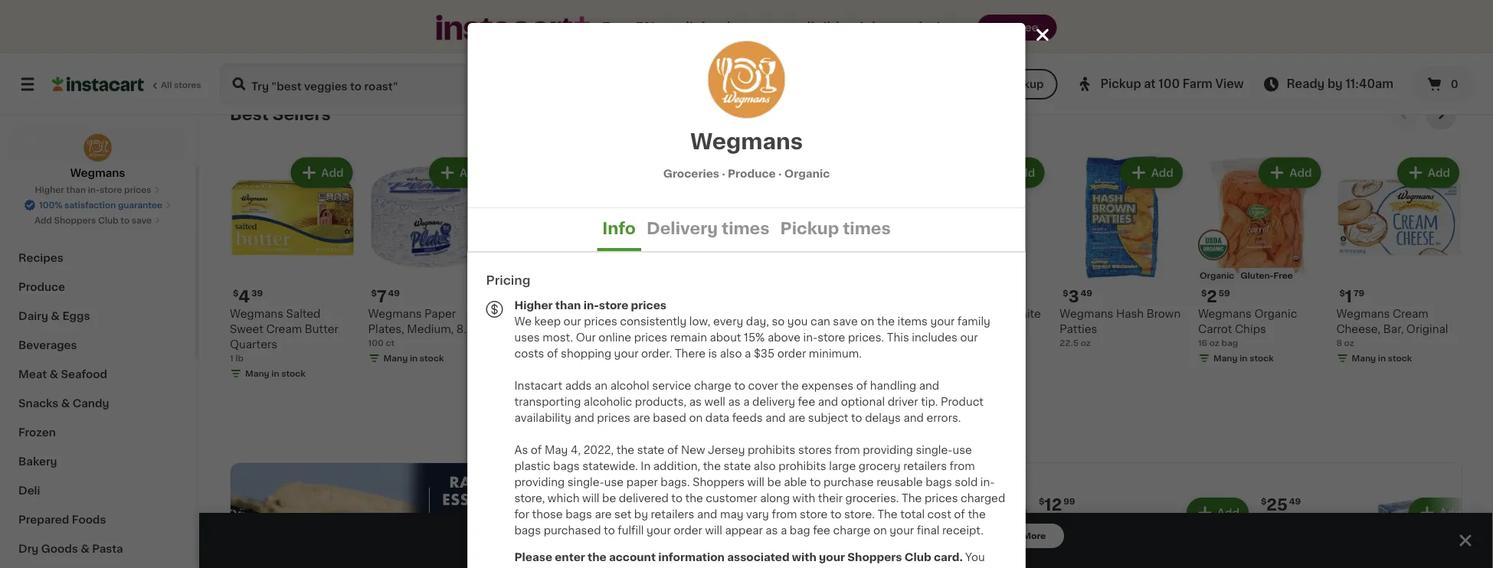 Task type: describe. For each thing, give the bounding box(es) containing it.
add link
[[1367, 495, 1494, 569]]

0 horizontal spatial providing
[[515, 477, 565, 488]]

pickup times tab
[[775, 208, 897, 251]]

about for $3.09 / lb about 0.62 lb each
[[1060, 20, 1086, 28]]

$ for wegmans cream cheese, bar, original
[[1340, 289, 1346, 298]]

the inside "instacart adds an alcohol service charge to cover the expenses of handling and transporting alcoholic products, as well as a delivery fee and optional driver tip. product availability and prices are based on data feeds and are subject to delays and errors."
[[781, 381, 799, 391]]

and down alcoholic
[[574, 413, 595, 423]]

lb inside wegmans choice perfect portion strip steak $14.99 / lb
[[820, 355, 828, 363]]

lists
[[43, 199, 69, 209]]

in- up 100% satisfaction guarantee button
[[88, 186, 100, 194]]

your down "•"
[[819, 552, 845, 563]]

order!
[[900, 21, 941, 34]]

times for delivery times
[[722, 220, 770, 236]]

earn
[[602, 21, 632, 34]]

1 horizontal spatial every
[[758, 21, 796, 34]]

prices inside "as of may 4, 2022, the state of new jersey prohibits stores from providing single-use plastic bags statewide. in addition, the state also prohibits large grocery retailers from providing single-use paper bags. shoppers will be able to purchase reusable bags sold in- store, which will be delivered to the customer along with their groceries. the prices charged for those bags are set by retailers and may vary from store to store. the total cost of the bags purchased to fulfill your order will appear as a bag fee charge on your final receipt."
[[925, 493, 958, 504]]

/ inside wegmans choice perfect portion strip steak $14.99 / lb
[[815, 355, 818, 363]]

1 horizontal spatial as
[[729, 397, 741, 407]]

lb inside wegmans salted sweet cream butter quarters 1 lb
[[236, 355, 244, 363]]

prepared foods link
[[9, 506, 186, 535]]

wegmans inside 6 wegmans guacamole 12 oz
[[507, 309, 560, 320]]

on inside "instacart adds an alcohol service charge to cover the expenses of handling and transporting alcoholic products, as well as a delivery fee and optional driver tip. product availability and prices are based on data feeds and are subject to delays and errors."
[[689, 413, 703, 423]]

0 vertical spatial by
[[1328, 79, 1343, 90]]

wegmans for lettuce
[[922, 0, 976, 3]]

7
[[377, 289, 387, 305]]

of up the addition,
[[668, 445, 679, 456]]

16
[[1199, 339, 1208, 348]]

wegmans for bar,
[[1337, 309, 1391, 320]]

charge inside "instacart adds an alcohol service charge to cover the expenses of handling and transporting alcoholic products, as well as a delivery fee and optional driver tip. product availability and prices are based on data feeds and are subject to delays and errors."
[[694, 381, 732, 391]]

12 inside 6 wegmans guacamole 12 oz
[[507, 324, 516, 332]]

spinach
[[645, 8, 689, 19]]

12 inside red bull energy drink, 4 pack 4 x 12 fl oz
[[1051, 548, 1060, 556]]

prices.
[[848, 332, 885, 343]]

add button inside "link"
[[1411, 500, 1470, 527]]

on inside "as of may 4, 2022, the state of new jersey prohibits stores from providing single-use plastic bags statewide. in addition, the state also prohibits large grocery retailers from providing single-use paper bags. shoppers will be able to purchase reusable bags sold in- store, which will be delivered to the customer along with their groceries. the prices charged for those bags are set by retailers and may vary from store to store. the total cost of the bags purchased to fulfill your order will appear as a bag fee charge on your final receipt."
[[874, 525, 887, 536]]

wegmans up groceries · produce · organic
[[691, 131, 803, 152]]

items inside we keep our prices consistently low, every day, so you can save on the items your family uses most. our online prices remain about 15% above in-store prices. this includes our costs of shopping your order. there is also a $35 order minimum.
[[898, 316, 928, 327]]

may
[[545, 445, 568, 456]]

$ for red bull energy drink, 4 pack
[[1039, 498, 1045, 506]]

delivery
[[647, 220, 718, 236]]

oz inside wegmans shredded iceberg lettuce 10 oz bag
[[934, 23, 944, 31]]

0 vertical spatial shoppers
[[54, 217, 96, 225]]

appear
[[725, 525, 763, 536]]

49 for red bull energy drink, 12 pack
[[845, 498, 857, 506]]

0 vertical spatial than
[[66, 186, 86, 194]]

79
[[1354, 289, 1365, 298]]

and up subject
[[818, 397, 839, 407]]

12 down orders at the bottom right of page
[[814, 548, 823, 556]]

charge inside "as of may 4, 2022, the state of new jersey prohibits stores from providing single-use plastic bags statewide. in addition, the state also prohibits large grocery retailers from providing single-use paper bags. shoppers will be able to purchase reusable bags sold in- store, which will be delivered to the customer along with their groceries. the prices charged for those bags are set by retailers and may vary from store to store. the total cost of the bags purchased to fulfill your order will appear as a bag fee charge on your final receipt."
[[834, 525, 871, 536]]

next
[[749, 530, 780, 543]]

delivery inside treatment tracker modal dialog
[[670, 530, 725, 543]]

3 inside treatment tracker modal dialog
[[783, 530, 791, 543]]

original,
[[645, 355, 690, 366]]

the inside 3 with loyalty card spend $20, save $5 ritz crackers, the original, fresh stacks
[[722, 340, 742, 350]]

an
[[595, 381, 608, 391]]

to down set
[[604, 525, 615, 536]]

on inside treatment tracker modal dialog
[[728, 530, 746, 543]]

order inside we keep our prices consistently low, every day, so you can save on the items your family uses most. our online prices remain about 15% above in-store prices. this includes our costs of shopping your order. there is also a $35 order minimum.
[[778, 348, 807, 359]]

items inside "button"
[[726, 409, 757, 420]]

prepared foods
[[18, 515, 106, 526]]

perfect
[[783, 324, 823, 335]]

10
[[922, 23, 931, 31]]

delivered
[[619, 493, 669, 504]]

fee inside "instacart adds an alcohol service charge to cover the expenses of handling and transporting alcoholic products, as well as a delivery fee and optional driver tip. product availability and prices are based on data feeds and are subject to delays and errors."
[[798, 397, 816, 407]]

save inside 3 with loyalty card spend $20, save $5 ritz crackers, the original, fresh stacks
[[701, 326, 721, 335]]

12 left 99
[[1045, 497, 1062, 513]]

100 inside the wegmans paper plates, medium,  8.6" 100 ct
[[368, 339, 384, 348]]

prices up online
[[584, 316, 618, 327]]

remain
[[670, 332, 707, 343]]

prices inside higher than in-store prices link
[[124, 186, 151, 194]]

pickup
[[851, 21, 897, 34]]

store up the 100% satisfaction guarantee
[[100, 186, 122, 194]]

of up receipt.
[[955, 509, 966, 520]]

charged
[[961, 493, 1006, 504]]

errors.
[[927, 413, 962, 423]]

deli
[[18, 486, 40, 497]]

1 horizontal spatial eligible
[[799, 21, 848, 34]]

$ 3 49
[[1063, 289, 1093, 305]]

there
[[675, 348, 706, 359]]

product group containing 1
[[1337, 154, 1463, 368]]

add inside button
[[1440, 508, 1462, 519]]

lb right the 0.82
[[556, 20, 563, 28]]

red for 12
[[1036, 517, 1058, 528]]

essentials
[[560, 551, 630, 564]]

shredded
[[978, 0, 1031, 3]]

1 horizontal spatial the
[[878, 509, 898, 520]]

which
[[548, 493, 580, 504]]

products,
[[635, 397, 687, 407]]

butter
[[305, 324, 339, 335]]

1 vertical spatial the
[[902, 493, 922, 504]]

1 horizontal spatial 1
[[1346, 289, 1353, 305]]

order.
[[642, 348, 672, 359]]

credit
[[659, 21, 699, 34]]

delivery inside "instacart adds an alcohol service charge to cover the expenses of handling and transporting alcoholic products, as well as a delivery fee and optional driver tip. product availability and prices are based on data feeds and are subject to delays and errors."
[[753, 397, 796, 407]]

get
[[610, 530, 635, 543]]

all stores link
[[52, 63, 202, 106]]

3 inside 3 with loyalty card spend $20, save $5 ritz crackers, the original, fresh stacks
[[654, 289, 664, 305]]

1 horizontal spatial retailers
[[904, 461, 947, 472]]

product group containing 7
[[368, 154, 494, 368]]

white
[[1010, 309, 1042, 320]]

carrot
[[1199, 324, 1233, 335]]

1 vertical spatial prohibits
[[779, 461, 827, 472]]

pack for 12
[[1080, 533, 1106, 543]]

bull for 25
[[838, 517, 858, 528]]

6
[[515, 289, 526, 305]]

try
[[996, 22, 1014, 33]]

wegmans paper plates, medium,  8.6" 100 ct
[[368, 309, 479, 348]]

0 vertical spatial produce
[[728, 168, 776, 179]]

1 vertical spatial single-
[[568, 477, 605, 488]]

2 horizontal spatial 3
[[1069, 289, 1080, 305]]

you may
[[515, 552, 985, 569]]

reusable
[[877, 477, 923, 488]]

product group containing 2
[[1199, 154, 1325, 368]]

8.4
[[832, 548, 846, 556]]

pickup for pickup times
[[781, 220, 839, 236]]

the down day
[[588, 552, 607, 563]]

pricing
[[486, 274, 531, 287]]

buy it again
[[43, 168, 108, 179]]

2 vertical spatial shoppers
[[848, 552, 903, 563]]

final
[[917, 525, 940, 536]]

includes
[[912, 332, 958, 343]]

see eligible items button
[[645, 402, 771, 428]]

buy
[[43, 168, 65, 179]]

cream inside wegmans cream cheese, bar, original 8 oz
[[1393, 309, 1429, 320]]

bags left sold
[[926, 477, 953, 488]]

0 vertical spatial single-
[[916, 445, 953, 456]]

bag for iceberg
[[946, 23, 962, 31]]

$10.00
[[880, 530, 924, 543]]

ready by 11:40am
[[1287, 79, 1394, 90]]

of right the as
[[531, 445, 542, 456]]

$5
[[723, 326, 734, 335]]

delays
[[866, 413, 901, 423]]

driver
[[888, 397, 919, 407]]

$ for wegmans salted sweet cream butter quarters
[[233, 289, 239, 298]]


[[486, 301, 503, 318]]

wegmans for cream
[[230, 309, 284, 320]]

try free
[[996, 22, 1039, 33]]

2 25 from the left
[[1267, 497, 1288, 513]]

groceries · produce · organic
[[664, 168, 830, 179]]

pickup for pickup at 100 farm view
[[1101, 79, 1142, 90]]

prepared
[[18, 515, 69, 526]]

to right able at the bottom of page
[[810, 477, 821, 488]]

may inside "as of may 4, 2022, the state of new jersey prohibits stores from providing single-use plastic bags statewide. in addition, the state also prohibits large grocery retailers from providing single-use paper bags. shoppers will be able to purchase reusable bags sold in- store, which will be delivered to the customer along with their groceries. the prices charged for those bags are set by retailers and may vary from store to store. the total cost of the bags purchased to fulfill your order will appear as a bag fee charge on your final receipt."
[[720, 509, 744, 520]]

instacart logo image
[[52, 75, 144, 94]]

2 $ 25 49 from the left
[[1262, 497, 1302, 513]]

purchased
[[544, 525, 601, 536]]

stores inside "as of may 4, 2022, the state of new jersey prohibits stores from providing single-use plastic bags statewide. in addition, the state also prohibits large grocery retailers from providing single-use paper bags. shoppers will be able to purchase reusable bags sold in- store, which will be delivered to the customer along with their groceries. the prices charged for those bags are set by retailers and may vary from store to store. the total cost of the bags purchased to fulfill your order will appear as a bag fee charge on your final receipt."
[[799, 445, 832, 456]]

satisfaction
[[64, 201, 116, 210]]

$14.99
[[783, 355, 813, 363]]

wegmans shredded iceberg lettuce 10 oz bag
[[922, 0, 1031, 31]]

0 vertical spatial will
[[748, 477, 765, 488]]

patties
[[1060, 324, 1098, 335]]

4 inside soli organic baby spinach 4 oz
[[645, 23, 651, 31]]

1 vertical spatial higher
[[515, 300, 553, 311]]

2 many in stock button from the left
[[1199, 0, 1325, 67]]

to inside treatment tracker modal dialog
[[928, 530, 941, 543]]

red for 25
[[814, 517, 836, 528]]

0 horizontal spatial will
[[583, 493, 600, 504]]

and right feeds
[[766, 413, 786, 423]]

bull for 12
[[1061, 517, 1081, 528]]

x for 25
[[825, 548, 830, 556]]

low,
[[690, 316, 711, 327]]

& for snacks
[[61, 399, 70, 409]]

paper
[[425, 309, 456, 320]]

organic up 59
[[1200, 272, 1235, 280]]

with inside "as of may 4, 2022, the state of new jersey prohibits stores from providing single-use plastic bags statewide. in addition, the state also prohibits large grocery retailers from providing single-use paper bags. shoppers will be able to purchase reusable bags sold in- store, which will be delivered to the customer along with their groceries. the prices charged for those bags are set by retailers and may vary from store to store. the total cost of the bags purchased to fulfill your order will appear as a bag fee charge on your final receipt."
[[793, 493, 816, 504]]

prices up with
[[631, 300, 667, 311]]

we keep our prices consistently low, every day, so you can save on the items your family uses most. our online prices remain about 15% above in-store prices. this includes our costs of shopping your order. there is also a $35 order minimum.
[[515, 316, 991, 359]]

organic up pickup times
[[785, 168, 830, 179]]

to left "cover" at the bottom right of page
[[735, 381, 746, 391]]

you
[[966, 552, 985, 563]]

are inside "as of may 4, 2022, the state of new jersey prohibits stores from providing single-use plastic bags statewide. in addition, the state also prohibits large grocery retailers from providing single-use paper bags. shoppers will be able to purchase reusable bags sold in- store, which will be delivered to the customer along with their groceries. the prices charged for those bags are set by retailers and may vary from store to store. the total cost of the bags purchased to fulfill your order will appear as a bag fee charge on your final receipt."
[[595, 509, 612, 520]]

0 horizontal spatial save
[[132, 217, 152, 225]]

pickup for pickup
[[1006, 79, 1044, 90]]

lb inside green squash (zucchini) $1.99 / lb
[[814, 23, 822, 31]]

0 horizontal spatial higher than in-store prices
[[35, 186, 151, 194]]

eligible inside "button"
[[683, 409, 723, 420]]

energy for 25
[[861, 517, 899, 528]]

transporting
[[515, 397, 581, 407]]

1 vertical spatial than
[[556, 300, 581, 311]]

able
[[784, 477, 807, 488]]

$3.09 / lb about 0.62 lb each
[[1060, 8, 1140, 28]]

may inside 'you may'
[[515, 568, 538, 569]]

your right fulfill
[[647, 525, 671, 536]]

100 inside popup button
[[1159, 79, 1180, 90]]

x for 12
[[1044, 548, 1049, 556]]

store inside we keep our prices consistently low, every day, so you can save on the items your family uses most. our online prices remain about 15% above in-store prices. this includes our costs of shopping your order. there is also a $35 order minimum.
[[818, 332, 846, 343]]

0 vertical spatial state
[[637, 445, 665, 456]]

also inside "as of may 4, 2022, the state of new jersey prohibits stores from providing single-use plastic bags statewide. in addition, the state also prohibits large grocery retailers from providing single-use paper bags. shoppers will be able to purchase reusable bags sold in- store, which will be delivered to the customer along with their groceries. the prices charged for those bags are set by retailers and may vary from store to store. the total cost of the bags purchased to fulfill your order will appear as a bag fee charge on your final receipt."
[[754, 461, 776, 472]]

info tab
[[597, 208, 642, 251]]

groceries.
[[846, 493, 899, 504]]

oz inside 6 wegmans guacamole 12 oz
[[518, 324, 528, 332]]

also inside we keep our prices consistently low, every day, so you can save on the items your family uses most. our online prices remain about 15% above in-store prices. this includes our costs of shopping your order. there is also a $35 order minimum.
[[720, 348, 742, 359]]

with loyalty card price $3.79. original price $4.39. element
[[645, 287, 771, 307]]

bags down 4,
[[553, 461, 580, 472]]

grocery
[[859, 461, 901, 472]]

1 · from the left
[[722, 168, 726, 179]]

lb up 0.62 on the top of page
[[1093, 8, 1101, 16]]

foods
[[72, 515, 106, 526]]

instacart adds an alcohol service charge to cover the expenses of handling and transporting alcoholic products, as well as a delivery fee and optional driver tip. product availability and prices are based on data feeds and are subject to delays and errors.
[[515, 381, 984, 423]]

2 horizontal spatial from
[[950, 461, 975, 472]]

above
[[768, 332, 801, 343]]

product group containing soli organic baby spinach
[[645, 0, 771, 47]]

oz inside wegmans giant white bread 22 oz
[[935, 339, 945, 348]]

/ inside green squash (zucchini) $1.99 / lb
[[809, 23, 812, 31]]

and down driver
[[904, 413, 924, 423]]

your up includes
[[931, 316, 955, 327]]

is
[[709, 348, 718, 359]]

pickup at 100 farm view button
[[1077, 63, 1244, 106]]

4 down more
[[1036, 548, 1042, 556]]

expenses
[[802, 381, 854, 391]]

customer
[[706, 493, 758, 504]]

$ for red bull energy drink, 12 pack
[[817, 498, 823, 506]]

add shoppers club to save link
[[34, 215, 161, 227]]

on right 'back' at left top
[[738, 21, 755, 34]]

so
[[772, 316, 785, 327]]

store,
[[515, 493, 545, 504]]

0 horizontal spatial stores
[[174, 81, 201, 89]]

account
[[609, 552, 656, 563]]

and inside "as of may 4, 2022, the state of new jersey prohibits stores from providing single-use plastic bags statewide. in addition, the state also prohibits large grocery retailers from providing single-use paper bags. shoppers will be able to purchase reusable bags sold in- store, which will be delivered to the customer along with their groceries. the prices charged for those bags are set by retailers and may vary from store to store. the total cost of the bags purchased to fulfill your order will appear as a bag fee charge on your final receipt."
[[697, 509, 718, 520]]

spend
[[650, 326, 678, 335]]

1 vertical spatial higher than in-store prices
[[515, 300, 667, 311]]

choice
[[840, 309, 878, 320]]

0 horizontal spatial retailers
[[651, 509, 695, 520]]

it
[[67, 168, 75, 179]]

/ inside $3.09 / lb about 0.62 lb each
[[1087, 8, 1091, 16]]

meat
[[18, 369, 47, 380]]

wegmans up higher than in-store prices link
[[70, 168, 125, 179]]

oz inside red bull energy drink, 4 pack 4 x 12 fl oz
[[1070, 548, 1080, 556]]

2 · from the left
[[779, 168, 782, 179]]

each for $2.29 / lb about 0.82 lb each
[[566, 20, 586, 28]]

$1.49 element
[[922, 287, 1048, 307]]

0 horizontal spatial as
[[690, 397, 702, 407]]

and up "tip."
[[920, 381, 940, 391]]

add inside treatment tracker modal dialog
[[850, 530, 877, 543]]

salted
[[286, 309, 321, 320]]

see
[[659, 409, 680, 420]]

to down optional
[[852, 413, 863, 423]]

a inside "as of may 4, 2022, the state of new jersey prohibits stores from providing single-use plastic bags statewide. in addition, the state also prohibits large grocery retailers from providing single-use paper bags. shoppers will be able to purchase reusable bags sold in- store, which will be delivered to the customer along with their groceries. the prices charged for those bags are set by retailers and may vary from store to store. the total cost of the bags purchased to fulfill your order will appear as a bag fee charge on your final receipt."
[[781, 525, 787, 536]]

bags down for
[[515, 525, 541, 536]]

product group containing 4
[[230, 154, 356, 383]]

to down the their
[[831, 509, 842, 520]]

shoppers inside "as of may 4, 2022, the state of new jersey prohibits stores from providing single-use plastic bags statewide. in addition, the state also prohibits large grocery retailers from providing single-use paper bags. shoppers will be able to purchase reusable bags sold in- store, which will be delivered to the customer along with their groceries. the prices charged for those bags are set by retailers and may vary from store to store. the total cost of the bags purchased to fulfill your order will appear as a bag fee charge on your final receipt."
[[693, 477, 745, 488]]

on inside we keep our prices consistently low, every day, so you can save on the items your family uses most. our online prices remain about 15% above in-store prices. this includes our costs of shopping your order. there is also a $35 order minimum.
[[861, 316, 875, 327]]

prices down consistently
[[634, 332, 668, 343]]

oz inside wegmans hash brown patties 22.5 oz
[[1081, 339, 1091, 348]]

2 horizontal spatial are
[[789, 413, 806, 423]]

0 vertical spatial providing
[[863, 445, 914, 456]]

1 vertical spatial our
[[961, 332, 978, 343]]

0 vertical spatial wegmans logo image
[[709, 41, 785, 118]]

4 down 99
[[1070, 533, 1077, 543]]

0 vertical spatial use
[[953, 445, 973, 456]]



Task type: vqa. For each thing, say whether or not it's contained in the screenshot.
Butter
yes



Task type: locate. For each thing, give the bounding box(es) containing it.
0 horizontal spatial charge
[[694, 381, 732, 391]]

providing
[[863, 445, 914, 456], [515, 477, 565, 488]]

treatment tracker modal dialog
[[199, 514, 1494, 569]]

0 horizontal spatial many in stock button
[[368, 0, 494, 36]]

about for $2.29 / lb about 0.82 lb each
[[507, 20, 532, 28]]

each right the 0.82
[[566, 20, 586, 28]]

fl for 25
[[848, 548, 854, 556]]

$20,
[[680, 326, 699, 335]]

$ inside $ 4 39
[[233, 289, 239, 298]]

3 up the patties
[[1069, 289, 1080, 305]]

1 down quarters at the bottom
[[230, 355, 234, 363]]

2 each from the left
[[1119, 20, 1140, 28]]

by inside "as of may 4, 2022, the state of new jersey prohibits stores from providing single-use plastic bags statewide. in addition, the state also prohibits large grocery retailers from providing single-use paper bags. shoppers will be able to purchase reusable bags sold in- store, which will be delivered to the customer along with their groceries. the prices charged for those bags are set by retailers and may vary from store to store. the total cost of the bags purchased to fulfill your order will appear as a bag fee charge on your final receipt."
[[635, 509, 648, 520]]

& for meat
[[49, 369, 58, 380]]

soli
[[645, 0, 665, 3]]

drink, inside red bull energy drink, 12 pack 12 x 8.4 fl oz
[[814, 533, 845, 543]]

0 vertical spatial also
[[720, 348, 742, 359]]

as
[[690, 397, 702, 407], [729, 397, 741, 407], [766, 525, 778, 536]]

fee left "•"
[[813, 525, 831, 536]]

$3.09
[[1060, 8, 1085, 16]]

2 about from the left
[[1060, 20, 1086, 28]]

fl for 12
[[1062, 548, 1068, 556]]

a inside we keep our prices consistently low, every day, so you can save on the items your family uses most. our online prices remain about 15% above in-store prices. this includes our costs of shopping your order. there is also a $35 order minimum.
[[745, 348, 751, 359]]

times for pickup times
[[843, 220, 891, 236]]

1 horizontal spatial 25
[[1267, 497, 1288, 513]]

49
[[388, 289, 400, 298], [1081, 289, 1093, 298], [845, 498, 857, 506], [1290, 498, 1302, 506]]

of up optional
[[857, 381, 868, 391]]

1 energy from the left
[[861, 517, 899, 528]]

oz right 8
[[1345, 339, 1355, 348]]

best sellers
[[230, 107, 331, 123]]

by
[[1328, 79, 1343, 90], [635, 509, 648, 520]]

0 vertical spatial free
[[1017, 22, 1039, 33]]

guacamole
[[563, 309, 625, 320]]

cream inside wegmans salted sweet cream butter quarters 1 lb
[[266, 324, 302, 335]]

paper
[[627, 477, 658, 488]]

49 for wegmans hash brown patties
[[1081, 289, 1093, 298]]

0 horizontal spatial cream
[[266, 324, 302, 335]]

0 horizontal spatial order
[[674, 525, 703, 536]]

at
[[1145, 79, 1156, 90]]

uses
[[515, 332, 540, 343]]

1 horizontal spatial than
[[556, 300, 581, 311]]

1 left 79
[[1346, 289, 1353, 305]]

energy right more button
[[1083, 517, 1122, 528]]

1 horizontal spatial 3
[[783, 530, 791, 543]]

0 horizontal spatial produce
[[18, 282, 65, 293]]

100 left ct
[[368, 339, 384, 348]]

0 vertical spatial cream
[[1393, 309, 1429, 320]]

1 fl from the left
[[848, 548, 854, 556]]

49 inside $ 7 49
[[388, 289, 400, 298]]

1 $ 25 49 from the left
[[817, 497, 857, 513]]

wegmans
[[922, 0, 976, 3], [691, 131, 803, 152], [70, 168, 125, 179], [230, 309, 284, 320], [368, 309, 422, 320], [507, 309, 560, 320], [783, 309, 837, 320], [922, 309, 976, 320], [1060, 309, 1114, 320], [1199, 309, 1252, 320], [1337, 309, 1391, 320]]

than down buy it again
[[66, 186, 86, 194]]

fl inside red bull energy drink, 4 pack 4 x 12 fl oz
[[1062, 548, 1068, 556]]

use
[[953, 445, 973, 456], [605, 477, 624, 488]]

bakery
[[18, 457, 57, 468]]

eggs
[[62, 311, 90, 322]]

tab list containing info
[[468, 208, 1026, 251]]

0 horizontal spatial may
[[515, 568, 538, 569]]

in- inside we keep our prices consistently low, every day, so you can save on the items your family uses most. our online prices remain about 15% above in-store prices. this includes our costs of shopping your order. there is also a $35 order minimum.
[[804, 332, 818, 343]]

express icon image
[[436, 15, 590, 40]]

1 pack from the left
[[862, 533, 888, 543]]

wegmans giant white bread 22 oz
[[922, 309, 1042, 348]]

bull inside red bull energy drink, 4 pack 4 x 12 fl oz
[[1061, 517, 1081, 528]]

free for try
[[1017, 22, 1039, 33]]

1 horizontal spatial also
[[754, 461, 776, 472]]

1 horizontal spatial are
[[634, 413, 650, 423]]

1 horizontal spatial stores
[[799, 445, 832, 456]]

store up online
[[599, 300, 629, 311]]

items
[[898, 316, 928, 327], [726, 409, 757, 420]]

pickup inside pickup times tab
[[781, 220, 839, 236]]

/ down (zucchini)
[[809, 23, 812, 31]]

1 horizontal spatial our
[[961, 332, 978, 343]]

1 horizontal spatial bull
[[1061, 517, 1081, 528]]

wegmans up cheese,
[[1337, 309, 1391, 320]]

wegmans cream cheese, bar, original 8 oz
[[1337, 309, 1449, 348]]

portion
[[826, 324, 865, 335]]

0 vertical spatial be
[[768, 477, 782, 488]]

bag down carrot
[[1222, 339, 1239, 348]]

0 vertical spatial a
[[745, 348, 751, 359]]

oz right the 16
[[1210, 339, 1220, 348]]

1 horizontal spatial from
[[835, 445, 861, 456]]

wegmans inside the wegmans paper plates, medium,  8.6" 100 ct
[[368, 309, 422, 320]]

bag right next
[[790, 525, 811, 536]]

from up large
[[835, 445, 861, 456]]

0 vertical spatial order
[[778, 348, 807, 359]]

organic up spinach
[[667, 0, 710, 3]]

1 each from the left
[[566, 20, 586, 28]]

drink, for 25
[[814, 533, 845, 543]]

0 horizontal spatial items
[[726, 409, 757, 420]]

free right try
[[1017, 22, 1039, 33]]

prices up guarantee
[[124, 186, 151, 194]]

baby
[[713, 0, 741, 3]]

wegmans up iceberg
[[922, 0, 976, 3]]

by right "ready"
[[1328, 79, 1343, 90]]

snacks & candy link
[[9, 389, 186, 418]]

store up orders at the bottom right of page
[[800, 509, 828, 520]]

sweet
[[230, 324, 264, 335]]

a left $35
[[745, 348, 751, 359]]

1 inside wegmans salted sweet cream butter quarters 1 lb
[[230, 355, 234, 363]]

lb up the 0.82
[[539, 8, 547, 16]]

2022,
[[584, 445, 614, 456]]

bag inside wegmans organic carrot chips 16 oz bag
[[1222, 339, 1239, 348]]

energy inside red bull energy drink, 4 pack 4 x 12 fl oz
[[1083, 517, 1122, 528]]

$1.99
[[783, 23, 807, 31]]

retailers up reusable
[[904, 461, 947, 472]]

bags.
[[661, 477, 690, 488]]

1 vertical spatial 1
[[230, 355, 234, 363]]

1 horizontal spatial higher
[[515, 300, 553, 311]]

0 horizontal spatial are
[[595, 509, 612, 520]]

add button
[[292, 159, 351, 187], [431, 159, 490, 187], [707, 159, 767, 187], [984, 159, 1043, 187], [1123, 159, 1182, 187], [1261, 159, 1320, 187], [1399, 159, 1459, 187], [744, 500, 803, 527], [1189, 500, 1248, 527], [1411, 500, 1470, 527]]

cream
[[1393, 309, 1429, 320], [266, 324, 302, 335]]

fee inside "as of may 4, 2022, the state of new jersey prohibits stores from providing single-use plastic bags statewide. in addition, the state also prohibits large grocery retailers from providing single-use paper bags. shoppers will be able to purchase reusable bags sold in- store, which will be delivered to the customer along with their groceries. the prices charged for those bags are set by retailers and may vary from store to store. the total cost of the bags purchased to fulfill your order will appear as a bag fee charge on your final receipt."
[[813, 525, 831, 536]]

online
[[599, 332, 632, 343]]

and down customer
[[697, 509, 718, 520]]

use up sold
[[953, 445, 973, 456]]

wegmans up the sweet at left
[[230, 309, 284, 320]]

1 vertical spatial charge
[[834, 525, 871, 536]]

0 vertical spatial higher than in-store prices
[[35, 186, 151, 194]]

1 about from the left
[[507, 20, 532, 28]]

1 vertical spatial be
[[602, 493, 616, 504]]

higher inside higher than in-store prices link
[[35, 186, 64, 194]]

1 vertical spatial eligible
[[683, 409, 723, 420]]

about down $3.09
[[1060, 20, 1086, 28]]

0 horizontal spatial bag
[[790, 525, 811, 536]]

drink, inside red bull energy drink, 4 pack 4 x 12 fl oz
[[1036, 533, 1067, 543]]

brown
[[1147, 309, 1181, 320]]

$ for wegmans paper plates, medium,  8.6"
[[371, 289, 377, 298]]

the down the charged
[[968, 509, 986, 520]]

wegmans inside wegmans hash brown patties 22.5 oz
[[1060, 309, 1114, 320]]

dry
[[18, 544, 39, 555]]

along
[[760, 493, 790, 504]]

0 horizontal spatial drink,
[[814, 533, 845, 543]]

wegmans for portion
[[783, 309, 837, 320]]

2 red from the left
[[1036, 517, 1058, 528]]

1 25 from the left
[[823, 497, 844, 513]]

lettuce
[[966, 8, 1008, 19]]

0 horizontal spatial use
[[605, 477, 624, 488]]

prices inside "instacart adds an alcohol service charge to cover the expenses of handling and transporting alcoholic products, as well as a delivery fee and optional driver tip. product availability and prices are based on data feeds and are subject to delays and errors."
[[597, 413, 631, 423]]

wegmans link
[[70, 133, 125, 181]]

green
[[783, 0, 817, 3]]

in- inside "as of may 4, 2022, the state of new jersey prohibits stores from providing single-use plastic bags statewide. in addition, the state also prohibits large grocery retailers from providing single-use paper bags. shoppers will be able to purchase reusable bags sold in- store, which will be delivered to the customer along with their groceries. the prices charged for those bags are set by retailers and may vary from store to store. the total cost of the bags purchased to fulfill your order will appear as a bag fee charge on your final receipt."
[[981, 477, 995, 488]]

1 vertical spatial providing
[[515, 477, 565, 488]]

minimum.
[[809, 348, 862, 359]]

bull down 99
[[1061, 517, 1081, 528]]

0 horizontal spatial pickup
[[781, 220, 839, 236]]

1 horizontal spatial club
[[905, 552, 932, 563]]

& for dairy
[[51, 311, 60, 322]]

wegmans down 6
[[507, 309, 560, 320]]

club down $10.00
[[905, 552, 932, 563]]

are
[[634, 413, 650, 423], [789, 413, 806, 423], [595, 509, 612, 520]]

bags
[[553, 461, 580, 472], [926, 477, 953, 488], [566, 509, 592, 520], [515, 525, 541, 536]]

bag inside wegmans shredded iceberg lettuce 10 oz bag
[[946, 23, 962, 31]]

& inside meat & seafood link
[[49, 369, 58, 380]]

1 drink, from the left
[[814, 533, 845, 543]]

those
[[532, 509, 563, 520]]

lb right 0.62 on the top of page
[[1109, 20, 1117, 28]]

& inside dairy & eggs link
[[51, 311, 60, 322]]

delivery times tab
[[642, 208, 775, 251]]

1 vertical spatial bag
[[1222, 339, 1239, 348]]

as right well
[[729, 397, 741, 407]]

associated
[[728, 552, 790, 563]]

will
[[748, 477, 765, 488], [583, 493, 600, 504], [705, 525, 723, 536]]

1 horizontal spatial $ 25 49
[[1262, 497, 1302, 513]]

pickup at 100 farm view
[[1101, 79, 1244, 90]]

1 horizontal spatial shoppers
[[693, 477, 745, 488]]

2 vertical spatial a
[[781, 525, 787, 536]]

1 vertical spatial with
[[792, 552, 817, 563]]

we
[[515, 316, 532, 327]]

1 x from the left
[[825, 548, 830, 556]]

$ 7 49
[[371, 289, 400, 305]]

49 inside $ 3 49
[[1081, 289, 1093, 298]]

0 horizontal spatial each
[[566, 20, 586, 28]]

pack for 25
[[862, 533, 888, 543]]

may down customer
[[720, 509, 744, 520]]

0 horizontal spatial $ 25 49
[[817, 497, 857, 513]]

0 horizontal spatial x
[[825, 548, 830, 556]]

1 horizontal spatial single-
[[916, 445, 953, 456]]

0 horizontal spatial higher
[[35, 186, 64, 194]]

2 horizontal spatial many in stock button
[[1337, 0, 1463, 67]]

bag inside "as of may 4, 2022, the state of new jersey prohibits stores from providing single-use plastic bags statewide. in addition, the state also prohibits large grocery retailers from providing single-use paper bags. shoppers will be able to purchase reusable bags sold in- store, which will be delivered to the customer along with their groceries. the prices charged for those bags are set by retailers and may vary from store to store. the total cost of the bags purchased to fulfill your order will appear as a bag fee charge on your final receipt."
[[790, 525, 811, 536]]

1 horizontal spatial will
[[705, 525, 723, 536]]

1 horizontal spatial drink,
[[1036, 533, 1067, 543]]

wegmans inside wegmans cream cheese, bar, original 8 oz
[[1337, 309, 1391, 320]]

energy down groceries.
[[861, 517, 899, 528]]

1 horizontal spatial pack
[[1080, 533, 1106, 543]]

3 many in stock button from the left
[[1337, 0, 1463, 67]]

$ inside $ 2 59
[[1202, 289, 1207, 298]]

sponsored badge image
[[1199, 68, 1245, 77]]

red bull energy drinks image
[[231, 464, 546, 569]]

0 horizontal spatial single-
[[568, 477, 605, 488]]

0 horizontal spatial be
[[602, 493, 616, 504]]

1 vertical spatial items
[[726, 409, 757, 420]]

energy inside red bull energy drink, 12 pack 12 x 8.4 fl oz
[[861, 517, 899, 528]]

0 vertical spatial from
[[835, 445, 861, 456]]

the down jersey
[[703, 461, 721, 472]]

/ inside $2.29 / lb about 0.82 lb each
[[533, 8, 537, 16]]

order inside "as of may 4, 2022, the state of new jersey prohibits stores from providing single-use plastic bags statewide. in addition, the state also prohibits large grocery retailers from providing single-use paper bags. shoppers will be able to purchase reusable bags sold in- store, which will be delivered to the customer along with their groceries. the prices charged for those bags are set by retailers and may vary from store to store. the total cost of the bags purchased to fulfill your order will appear as a bag fee charge on your final receipt."
[[674, 525, 703, 536]]

our
[[576, 332, 596, 343]]

1 horizontal spatial use
[[953, 445, 973, 456]]

snacks
[[18, 399, 58, 409]]

1 bull from the left
[[838, 517, 858, 528]]

1 vertical spatial also
[[754, 461, 776, 472]]

use down the statewide.
[[605, 477, 624, 488]]

to down bags. on the bottom of page
[[672, 493, 683, 504]]

$ inside $ 1 79
[[1340, 289, 1346, 298]]

4 down spinach
[[645, 23, 651, 31]]

every inside we keep our prices consistently low, every day, so you can save on the items your family uses most. our online prices remain about 15% above in-store prices. this includes our costs of shopping your order. there is also a $35 order minimum.
[[714, 316, 744, 327]]

2 vertical spatial will
[[705, 525, 723, 536]]

red
[[814, 517, 836, 528], [1036, 517, 1058, 528]]

/ right "$14.99"
[[815, 355, 818, 363]]

every down green
[[758, 21, 796, 34]]

12 down $ 12 99
[[1051, 548, 1060, 556]]

1 horizontal spatial many in stock button
[[1199, 0, 1325, 67]]

oz inside soli organic baby spinach 4 oz
[[653, 23, 663, 31]]

state down jersey
[[724, 461, 751, 472]]

prices down alcoholic
[[597, 413, 631, 423]]

more button
[[1005, 524, 1065, 549]]

1 red from the left
[[814, 517, 836, 528]]

a right next
[[781, 525, 787, 536]]

wegmans for medium,
[[368, 309, 422, 320]]

2 bull from the left
[[1061, 517, 1081, 528]]

will up along
[[748, 477, 765, 488]]

bags up purchased
[[566, 509, 592, 520]]

oz down the patties
[[1081, 339, 1091, 348]]

item carousel region
[[230, 99, 1463, 451]]

oz down spinach
[[653, 23, 663, 31]]

chips
[[1236, 324, 1267, 335]]

many in stock
[[384, 23, 444, 31], [1214, 54, 1274, 62], [1352, 54, 1413, 62], [522, 339, 582, 348], [384, 355, 444, 363], [1214, 355, 1274, 363], [1352, 355, 1413, 363], [245, 370, 306, 378], [660, 385, 721, 394]]

may down please
[[515, 568, 538, 569]]

hash
[[1117, 309, 1144, 320]]

of inside "instacart adds an alcohol service charge to cover the expenses of handling and transporting alcoholic products, as well as a delivery fee and optional driver tip. product availability and prices are based on data feeds and are subject to delays and errors."
[[857, 381, 868, 391]]

delivery down "cover" at the bottom right of page
[[753, 397, 796, 407]]

our up our
[[564, 316, 581, 327]]

oz right 8.4
[[856, 548, 866, 556]]

0 horizontal spatial state
[[637, 445, 665, 456]]

candy
[[73, 399, 109, 409]]

1 horizontal spatial items
[[898, 316, 928, 327]]

oz inside wegmans cream cheese, bar, original 8 oz
[[1345, 339, 1355, 348]]

store inside "as of may 4, 2022, the state of new jersey prohibits stores from providing single-use plastic bags statewide. in addition, the state also prohibits large grocery retailers from providing single-use paper bags. shoppers will be able to purchase reusable bags sold in- store, which will be delivered to the customer along with their groceries. the prices charged for those bags are set by retailers and may vary from store to store. the total cost of the bags purchased to fulfill your order will appear as a bag fee charge on your final receipt."
[[800, 509, 828, 520]]

fl down $ 12 99
[[1062, 548, 1068, 556]]

subject
[[809, 413, 849, 423]]

x down more
[[1044, 548, 1049, 556]]

& left eggs
[[51, 311, 60, 322]]

fl inside red bull energy drink, 12 pack 12 x 8.4 fl oz
[[848, 548, 854, 556]]

1 vertical spatial 100
[[368, 339, 384, 348]]

the down groceries.
[[878, 509, 898, 520]]

organic inside wegmans organic carrot chips 16 oz bag
[[1255, 309, 1298, 320]]

save down card
[[701, 326, 721, 335]]

2 horizontal spatial pickup
[[1101, 79, 1142, 90]]

$ for wegmans hash brown patties
[[1063, 289, 1069, 298]]

beverages
[[18, 340, 77, 351]]

wegmans for patties
[[1060, 309, 1114, 320]]

& inside dry goods & pasta link
[[81, 544, 90, 555]]

1 vertical spatial may
[[515, 568, 538, 569]]

ready by 11:40am link
[[1263, 75, 1394, 94]]

dairy & eggs link
[[9, 302, 186, 331]]

0 vertical spatial items
[[898, 316, 928, 327]]

wegmans up the bread
[[922, 309, 976, 320]]

wegmans logo image
[[709, 41, 785, 118], [83, 133, 112, 162]]

2 pack from the left
[[1080, 533, 1106, 543]]

0 vertical spatial higher
[[35, 186, 64, 194]]

the up the statewide.
[[617, 445, 635, 456]]

organic inside soli organic baby spinach 4 oz
[[667, 0, 710, 3]]

wegmans inside wegmans giant white bread 22 oz
[[922, 309, 976, 320]]

free inside treatment tracker modal dialog
[[638, 530, 666, 543]]

close modal image
[[1034, 25, 1053, 44]]

bag for carrot
[[1222, 339, 1239, 348]]

1 vertical spatial will
[[583, 493, 600, 504]]

based
[[653, 413, 687, 423]]

0 horizontal spatial club
[[98, 217, 119, 225]]

tab list
[[468, 208, 1026, 251]]

please enter the account information associated with your shoppers club card.
[[515, 552, 966, 563]]

wegmans for bread
[[922, 309, 976, 320]]

& inside snacks & candy link
[[61, 399, 70, 409]]

0 horizontal spatial red
[[814, 517, 836, 528]]

wegmans up carrot
[[1199, 309, 1252, 320]]

1 vertical spatial delivery
[[670, 530, 725, 543]]

each for $3.09 / lb about 0.62 lb each
[[1119, 20, 1140, 28]]

energy for 12
[[1083, 517, 1122, 528]]

in- up our
[[584, 300, 599, 311]]

buy it again link
[[9, 158, 186, 189]]

recipes
[[18, 253, 63, 264]]

product group
[[645, 0, 771, 47], [1199, 0, 1325, 81], [230, 154, 356, 383], [368, 154, 494, 368], [645, 154, 771, 445], [922, 154, 1048, 368], [1060, 154, 1186, 350], [1199, 154, 1325, 368], [1337, 154, 1463, 368]]

1 vertical spatial produce
[[18, 282, 65, 293]]

large
[[829, 461, 856, 472]]

product group containing many in stock
[[1199, 0, 1325, 81]]

day,
[[746, 316, 769, 327]]

1 horizontal spatial about
[[1060, 20, 1086, 28]]

ritz
[[645, 340, 666, 350]]

$ inside $ 12 99
[[1039, 498, 1045, 506]]

1 horizontal spatial energy
[[1083, 517, 1122, 528]]

0 vertical spatial with
[[793, 493, 816, 504]]

49 for wegmans paper plates, medium,  8.6"
[[388, 289, 400, 298]]

to down guarantee
[[121, 217, 130, 225]]

the inside we keep our prices consistently low, every day, so you can save on the items your family uses most. our online prices remain about 15% above in-store prices. this includes our costs of shopping your order. there is also a $35 order minimum.
[[877, 316, 895, 327]]

new
[[681, 445, 706, 456]]

3 right next
[[783, 530, 791, 543]]

0 vertical spatial prohibits
[[748, 445, 796, 456]]

2 drink, from the left
[[1036, 533, 1067, 543]]

1 times from the left
[[722, 220, 770, 236]]

0 vertical spatial fee
[[798, 397, 816, 407]]

4 inside item carousel region
[[239, 289, 250, 305]]

orders
[[794, 530, 839, 543]]

bull inside red bull energy drink, 12 pack 12 x 8.4 fl oz
[[838, 517, 858, 528]]

a inside "instacart adds an alcohol service charge to cover the expenses of handling and transporting alcoholic products, as well as a delivery fee and optional driver tip. product availability and prices are based on data feeds and are subject to delays and errors."
[[744, 397, 750, 407]]

wegmans inside wegmans salted sweet cream butter quarters 1 lb
[[230, 309, 284, 320]]

2 horizontal spatial save
[[833, 316, 858, 327]]

1 many in stock button from the left
[[368, 0, 494, 36]]

red bull energy drinks image
[[560, 495, 587, 523]]

1 vertical spatial a
[[744, 397, 750, 407]]

None search field
[[219, 63, 827, 106]]

a up feeds
[[744, 397, 750, 407]]

stores right all
[[174, 81, 201, 89]]

pack right more button
[[1080, 533, 1106, 543]]

retailers down bags. on the bottom of page
[[651, 509, 695, 520]]

oz inside wegmans organic carrot chips 16 oz bag
[[1210, 339, 1220, 348]]

fee down expenses at the bottom of the page
[[798, 397, 816, 407]]

1 horizontal spatial 100
[[1159, 79, 1180, 90]]

also down about
[[720, 348, 742, 359]]

race day essentials
[[560, 534, 630, 564]]

your down the total
[[890, 525, 914, 536]]

pack inside red bull energy drink, 12 pack 12 x 8.4 fl oz
[[862, 533, 888, 543]]

1 vertical spatial use
[[605, 477, 624, 488]]

wegmans up perfect
[[783, 309, 837, 320]]

0 horizontal spatial shoppers
[[54, 217, 96, 225]]

wegmans logo image inside wegmans link
[[83, 133, 112, 162]]

wegmans for chips
[[1199, 309, 1252, 320]]

1 vertical spatial stores
[[799, 445, 832, 456]]

2 energy from the left
[[1083, 517, 1122, 528]]

12
[[507, 324, 516, 332], [1045, 497, 1062, 513], [848, 533, 859, 543], [814, 548, 823, 556], [1051, 548, 1060, 556]]

drink, down $ 12 99
[[1036, 533, 1067, 543]]

card.
[[934, 552, 963, 563]]

the down bags. on the bottom of page
[[686, 493, 703, 504]]

this
[[887, 332, 910, 343]]

crackers,
[[669, 340, 719, 350]]

qualify.
[[945, 530, 993, 543]]

red inside red bull energy drink, 4 pack 4 x 12 fl oz
[[1036, 517, 1058, 528]]

1 vertical spatial state
[[724, 461, 751, 472]]

1 horizontal spatial fl
[[1062, 548, 1068, 556]]

x inside red bull energy drink, 4 pack 4 x 12 fl oz
[[1044, 548, 1049, 556]]

of inside we keep our prices consistently low, every day, so you can save on the items your family uses most. our online prices remain about 15% above in-store prices. this includes our costs of shopping your order. there is also a $35 order minimum.
[[547, 348, 558, 359]]

each inside $2.29 / lb about 0.82 lb each
[[566, 20, 586, 28]]

0 horizontal spatial from
[[772, 509, 798, 520]]

0 horizontal spatial ·
[[722, 168, 726, 179]]

beverages link
[[9, 331, 186, 360]]

$2.29 / lb about 0.82 lb each
[[507, 8, 586, 28]]

2 fl from the left
[[1062, 548, 1068, 556]]

iceberg
[[922, 8, 963, 19]]

0 horizontal spatial our
[[564, 316, 581, 327]]

x inside red bull energy drink, 12 pack 12 x 8.4 fl oz
[[825, 548, 830, 556]]

oz right more button
[[1070, 548, 1080, 556]]

2 times from the left
[[843, 220, 891, 236]]

save inside we keep our prices consistently low, every day, so you can save on the items your family uses most. our online prices remain about 15% above in-store prices. this includes our costs of shopping your order. there is also a $35 order minimum.
[[833, 316, 858, 327]]

about inside $3.09 / lb about 0.62 lb each
[[1060, 20, 1086, 28]]

in-
[[88, 186, 100, 194], [584, 300, 599, 311], [804, 332, 818, 343], [981, 477, 995, 488]]

a
[[745, 348, 751, 359], [744, 397, 750, 407], [781, 525, 787, 536]]

59
[[1219, 289, 1231, 298]]

as inside "as of may 4, 2022, the state of new jersey prohibits stores from providing single-use plastic bags statewide. in addition, the state also prohibits large grocery retailers from providing single-use paper bags. shoppers will be able to purchase reusable bags sold in- store, which will be delivered to the customer along with their groceries. the prices charged for those bags are set by retailers and may vary from store to store. the total cost of the bags purchased to fulfill your order will appear as a bag fee charge on your final receipt."
[[766, 525, 778, 536]]

from up sold
[[950, 461, 975, 472]]

2 vertical spatial bag
[[790, 525, 811, 536]]

of down most.
[[547, 348, 558, 359]]

free for get
[[638, 530, 666, 543]]

pack inside red bull energy drink, 4 pack 4 x 12 fl oz
[[1080, 533, 1106, 543]]

single- up which
[[568, 477, 605, 488]]

12 right "•"
[[848, 533, 859, 543]]

drink, for 12
[[1036, 533, 1067, 543]]

product group containing add
[[922, 154, 1048, 368]]

2 x from the left
[[1044, 548, 1049, 556]]

0 horizontal spatial free
[[638, 530, 666, 543]]

wegmans inside wegmans shredded iceberg lettuce 10 oz bag
[[922, 0, 976, 3]]

many in stock button
[[368, 0, 494, 36], [1199, 0, 1325, 67], [1337, 0, 1463, 67]]

$ for wegmans organic carrot chips
[[1202, 289, 1207, 298]]

purchase
[[824, 477, 874, 488]]

order down the above
[[778, 348, 807, 359]]

your down online
[[614, 348, 639, 359]]

oz inside red bull energy drink, 12 pack 12 x 8.4 fl oz
[[856, 548, 866, 556]]

$ inside $ 7 49
[[371, 289, 377, 298]]

wegmans salted sweet cream butter quarters 1 lb
[[230, 309, 339, 363]]

0 horizontal spatial 3
[[654, 289, 664, 305]]

charge down store.
[[834, 525, 871, 536]]



